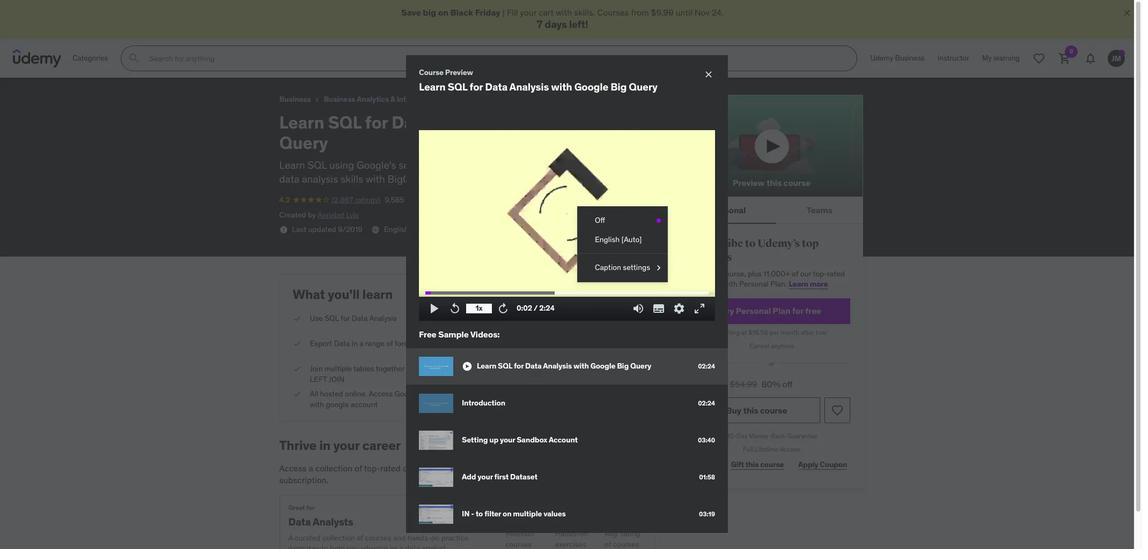 Task type: describe. For each thing, give the bounding box(es) containing it.
xsmall image for navigate
[[474, 314, 482, 324]]

(2,867 ratings)
[[332, 195, 380, 205]]

help
[[330, 544, 345, 550]]

google bigquery link
[[451, 93, 510, 106]]

-
[[471, 510, 474, 520]]

formats
[[395, 339, 421, 349]]

580+
[[555, 517, 580, 530]]

subscription.
[[279, 476, 329, 486]]

for inside great for data analysts a curated collection of courses and hands-on practice exercises to help you advance as a data analyst.
[[306, 504, 315, 512]]

course preview learn sql for data analysis with google big query
[[419, 67, 658, 94]]

|
[[503, 7, 505, 18]]

analyst.
[[422, 544, 448, 550]]

created
[[279, 210, 306, 220]]

save
[[401, 7, 421, 18]]

xsmall image for all hosted online. access google bigquery with google account
[[293, 390, 301, 400]]

on inside "save big on black friday | fill your cart with skills. courses from $9.99 until nov 24. 7 days left!"
[[438, 7, 448, 18]]

closed captions image
[[417, 226, 426, 234]]

navigate
[[491, 314, 521, 323]]

demand
[[489, 464, 521, 474]]

settings
[[623, 263, 650, 273]]

xsmall image right business link
[[313, 96, 322, 104]]

avg(),
[[514, 375, 535, 384]]

$16.58
[[749, 329, 768, 337]]

for inside "link"
[[792, 306, 804, 317]]

curated inside access a collection of top-rated courses curated for in-demand roles with a personal plan subscription.
[[435, 464, 464, 474]]

bigquery down course preview learn sql for data analysis with google big query
[[477, 95, 510, 104]]

super
[[558, 159, 585, 172]]

english for english [auto]
[[595, 235, 620, 244]]

close modal image
[[703, 69, 714, 80]]

back
[[771, 433, 786, 441]]

skills.
[[574, 7, 595, 18]]

courses inside avg. rating of courses
[[613, 540, 639, 550]]

online.
[[345, 390, 367, 399]]

hands-
[[408, 534, 431, 543]]

rated inside get this course, plus 11,000+ of our top-rated courses, with personal plan.
[[827, 269, 845, 279]]

bigquery inside learn sql for data analysis with google big query learn sql using google's scalable analytics data warehouse. super charge your data analysis skills with bigquery
[[388, 173, 430, 186]]

udemy's
[[758, 237, 800, 251]]

learn up max(),
[[477, 362, 496, 372]]

filter
[[485, 510, 501, 520]]

english [auto]
[[595, 235, 642, 244]]

nov
[[695, 7, 710, 18]]

of inside great for data analysts a curated collection of courses and hands-on practice exercises to help you advance as a data analyst.
[[357, 534, 363, 543]]

with inside "save big on black friday | fill your cart with skills. courses from $9.99 until nov 24. 7 days left!"
[[556, 7, 572, 18]]

in
[[462, 510, 470, 520]]

2:24
[[539, 304, 555, 314]]

where,
[[491, 349, 519, 359]]

1x
[[476, 304, 483, 314]]

until
[[676, 7, 693, 18]]

1 horizontal spatial join
[[422, 364, 438, 374]]

by,
[[549, 349, 560, 359]]

9,585
[[385, 195, 404, 205]]

you'll
[[328, 286, 360, 303]]

your right the up
[[500, 436, 515, 446]]

black
[[450, 7, 473, 18]]

as
[[390, 544, 398, 550]]

skills
[[341, 173, 363, 186]]

access inside '30-day money-back guarantee full lifetime access'
[[780, 446, 801, 454]]

business for business analytics & intelligence
[[324, 95, 355, 104]]

introduction
[[462, 399, 505, 409]]

bigquery inside all hosted online. access google bigquery with google account
[[421, 390, 452, 399]]

group
[[561, 349, 587, 359]]

more for range of sql analytics functions e.g min(), max(), avg(), sum(), count() and more
[[607, 375, 624, 384]]

sql up "using"
[[328, 112, 361, 134]]

1 02:24 from the top
[[698, 363, 715, 371]]

tab list containing personal
[[681, 198, 863, 225]]

sql up udemy image
[[33, 5, 50, 16]]

2 02:24 from the top
[[698, 400, 715, 408]]

captions group
[[578, 211, 667, 250]]

sql right use in the left bottom of the page
[[325, 314, 339, 323]]

& inside navigate the bigquery user interface & key features
[[618, 314, 622, 323]]

fill
[[507, 7, 518, 18]]

practice
[[441, 534, 469, 543]]

subscribe to udemy's top courses
[[694, 237, 819, 265]]

up
[[489, 436, 498, 446]]

learn more link
[[789, 280, 828, 289]]

and inside range of sql statement e.g select, where, order by, group by and more
[[601, 349, 613, 359]]

for inside learn sql for data analysis with google big query learn sql using google's scalable analytics data warehouse. super charge your data analysis skills with bigquery
[[365, 112, 388, 134]]

2 horizontal spatial business
[[895, 53, 925, 63]]

60+ relevant courses
[[506, 517, 535, 550]]

rated inside access a collection of top-rated courses curated for in-demand roles with a personal plan subscription.
[[380, 464, 401, 474]]

9/2019
[[338, 225, 363, 235]]

courses inside access a collection of top-rated courses curated for in-demand roles with a personal plan subscription.
[[403, 464, 433, 474]]

big inside course preview learn sql for data analysis with google big query
[[611, 81, 627, 94]]

learn sql for data analysis with google big query learn sql using google's scalable analytics data warehouse. super charge your data analysis skills with bigquery
[[279, 112, 641, 186]]

starting
[[717, 329, 740, 337]]

(2,867
[[332, 195, 353, 205]]

0 horizontal spatial analytics
[[357, 95, 389, 104]]

business link
[[279, 93, 311, 106]]

analysis inside learn sql for data analysis with google big query learn sql using google's scalable analytics data warehouse. super charge your data analysis skills with bigquery
[[433, 112, 500, 134]]

google inside all hosted online. access google bigquery with google account
[[395, 390, 419, 399]]

exercises inside 580+ hands-on exercises
[[555, 540, 587, 550]]

courses inside the subscribe to udemy's top courses
[[694, 251, 732, 265]]

with inside get this course, plus 11,000+ of our top-rated courses, with personal plan.
[[723, 280, 738, 289]]

using
[[329, 159, 354, 172]]

videos:
[[470, 329, 500, 340]]

progress bar slider
[[426, 287, 709, 300]]

our
[[800, 269, 811, 279]]

preview this course button
[[681, 95, 863, 198]]

free sample videos:
[[419, 329, 500, 340]]

small image inside 'caption settings' popup button
[[654, 263, 664, 274]]

menu inside learn sql for data analysis with google big query dialog
[[578, 207, 667, 282]]

4.2
[[279, 195, 290, 205]]

off
[[595, 216, 605, 225]]

select,
[[587, 339, 616, 349]]

statement
[[539, 339, 573, 349]]

close image
[[1122, 8, 1133, 18]]

teams
[[807, 205, 833, 216]]

in inside 'element'
[[319, 438, 331, 455]]

lyle
[[346, 210, 359, 220]]

cart
[[539, 7, 554, 18]]

analytics inside the range of sql analytics functions e.g min(), max(), avg(), sum(), count() and more
[[538, 364, 569, 374]]

to inside learn sql for data analysis with google big query dialog
[[476, 510, 483, 520]]

and inside the range of sql analytics functions e.g min(), max(), avg(), sum(), count() and more
[[593, 375, 605, 384]]

learn up udemy image
[[9, 5, 31, 16]]

lifetime
[[755, 446, 779, 454]]

for inside course preview learn sql for data analysis with google big query
[[470, 81, 483, 94]]

data for data
[[279, 173, 300, 186]]

to inside great for data analysts a curated collection of courses and hands-on practice exercises to help you advance as a data analyst.
[[321, 544, 328, 550]]

course for buy this course
[[760, 405, 787, 416]]

business for business link
[[279, 95, 311, 104]]

first
[[494, 473, 509, 483]]

range for range of sql analytics functions e.g min(), max(), avg(), sum(), count() and more
[[491, 364, 512, 374]]

dataset
[[510, 473, 538, 483]]

learn up the analysis
[[279, 159, 305, 172]]

2 horizontal spatial data
[[481, 159, 501, 172]]

a down account
[[562, 464, 566, 474]]

and inside great for data analysts a curated collection of courses and hands-on practice exercises to help you advance as a data analyst.
[[393, 534, 406, 543]]

personal inside get this course, plus 11,000+ of our top-rated courses, with personal plan.
[[739, 280, 769, 289]]

this for preview
[[767, 178, 782, 188]]

7
[[537, 18, 543, 31]]

buy this course button
[[694, 398, 820, 424]]

more for range of sql statement e.g select, where, order by, group by and more
[[615, 349, 632, 359]]

this for get
[[707, 269, 720, 279]]

and inside join multiple tables together with join and left join
[[440, 364, 453, 374]]

scalable
[[399, 159, 436, 172]]

xsmall image for export data in a range of formats
[[293, 339, 301, 349]]

on inside learn sql for data analysis with google big query dialog
[[503, 510, 512, 520]]

english for english
[[384, 225, 409, 235]]

with inside join multiple tables together with join and left join
[[406, 364, 421, 374]]

analysis inside course preview learn sql for data analysis with google big query
[[510, 81, 549, 94]]

google inside course preview learn sql for data analysis with google big query
[[574, 81, 609, 94]]

of inside access a collection of top-rated courses curated for in-demand roles with a personal plan subscription.
[[355, 464, 362, 474]]

thrive in your career element
[[279, 438, 655, 550]]

for down you'll
[[341, 314, 350, 323]]

data inside great for data analysts a curated collection of courses and hands-on practice exercises to help you advance as a data analyst.
[[288, 516, 311, 529]]

settings image
[[673, 302, 686, 315]]

join multiple tables together with join and left join
[[310, 364, 453, 384]]

fullscreen image
[[693, 302, 706, 315]]

all hosted online. access google bigquery with google account
[[310, 390, 452, 410]]

preview inside course preview learn sql for data analysis with google big query
[[445, 67, 473, 77]]

last updated 9/2019
[[292, 225, 363, 235]]

80%
[[762, 379, 781, 390]]

free
[[805, 306, 821, 317]]

this for gift
[[746, 461, 759, 470]]

data inside learn sql for data analysis with google big query learn sql using google's scalable analytics data warehouse. super charge your data analysis skills with bigquery
[[392, 112, 430, 134]]

apply coupon
[[798, 461, 847, 470]]

advance
[[360, 544, 388, 550]]

curated inside great for data analysts a curated collection of courses and hands-on practice exercises to help you advance as a data analyst.
[[295, 534, 321, 543]]

sql inside range of sql statement e.g select, where, order by, group by and more
[[523, 339, 537, 349]]

sql inside the range of sql analytics functions e.g min(), max(), avg(), sum(), count() and more
[[523, 364, 537, 374]]

courses inside 60+ relevant courses
[[506, 540, 532, 550]]

what you'll learn
[[293, 286, 393, 303]]

a
[[288, 534, 293, 543]]

your right add
[[478, 473, 493, 483]]

by
[[308, 210, 316, 220]]

google inside learn sql for data analysis with google big query learn sql using google's scalable analytics data warehouse. super charge your data analysis skills with bigquery
[[543, 112, 601, 134]]

last
[[292, 225, 307, 235]]

e.g inside the range of sql analytics functions e.g min(), max(), avg(), sum(), count() and more
[[606, 364, 616, 374]]

0 horizontal spatial small image
[[462, 362, 473, 372]]

personal button
[[681, 198, 776, 223]]

range of sql statement e.g select, where, order by, group by and more
[[491, 339, 632, 359]]



Task type: locate. For each thing, give the bounding box(es) containing it.
of inside get this course, plus 11,000+ of our top-rated courses, with personal plan.
[[792, 269, 799, 279]]

sql up google bigquery
[[448, 81, 467, 94]]

& inside business analytics & intelligence link
[[391, 95, 395, 104]]

avg. rating of courses
[[605, 530, 641, 550]]

xsmall image left use in the left bottom of the page
[[293, 314, 301, 324]]

on inside great for data analysts a curated collection of courses and hands-on practice exercises to help you advance as a data analyst.
[[431, 534, 440, 543]]

of down thrive in your career
[[355, 464, 362, 474]]

starting at $16.58 per month after trial cancel anytime
[[717, 329, 827, 350]]

try personal plan for free
[[722, 306, 821, 317]]

range up max(),
[[491, 364, 512, 374]]

1 horizontal spatial multiple
[[513, 510, 542, 520]]

1 xsmall image from the top
[[474, 314, 482, 324]]

0 horizontal spatial &
[[391, 95, 395, 104]]

of inside the range of sql analytics functions e.g min(), max(), avg(), sum(), count() and more
[[514, 364, 521, 374]]

plan inside access a collection of top-rated courses curated for in-demand roles with a personal plan subscription.
[[604, 464, 621, 474]]

0 horizontal spatial rated
[[380, 464, 401, 474]]

a inside great for data analysts a curated collection of courses and hands-on practice exercises to help you advance as a data analyst.
[[399, 544, 403, 550]]

learn down course
[[419, 81, 446, 94]]

to left help
[[321, 544, 328, 550]]

0 vertical spatial multiple
[[325, 364, 352, 374]]

teams button
[[776, 198, 863, 223]]

query inside course preview learn sql for data analysis with google big query
[[629, 81, 658, 94]]

and down 'sample'
[[440, 364, 453, 374]]

top- right our
[[813, 269, 827, 279]]

avg.
[[605, 530, 619, 539]]

1 vertical spatial preview
[[733, 178, 765, 188]]

bigquery inside navigate the bigquery user interface & key features
[[535, 314, 567, 323]]

your inside 'element'
[[333, 438, 360, 455]]

1 horizontal spatial curated
[[435, 464, 464, 474]]

2 horizontal spatial to
[[745, 237, 756, 251]]

to
[[745, 237, 756, 251], [476, 510, 483, 520], [321, 544, 328, 550]]

preview right course
[[445, 67, 473, 77]]

0 vertical spatial small image
[[654, 263, 664, 274]]

udemy image
[[13, 49, 62, 68]]

0 horizontal spatial business
[[279, 95, 311, 104]]

2 vertical spatial course
[[760, 461, 784, 470]]

0 vertical spatial preview
[[445, 67, 473, 77]]

forward 5 seconds image
[[497, 302, 510, 315]]

2 vertical spatial access
[[279, 464, 307, 474]]

0 vertical spatial xsmall image
[[474, 314, 482, 324]]

1 vertical spatial e.g
[[606, 364, 616, 374]]

data inside course preview learn sql for data analysis with google big query
[[485, 81, 508, 94]]

more up min(),
[[615, 349, 632, 359]]

1 horizontal spatial in
[[352, 339, 358, 349]]

course language image
[[371, 226, 380, 235]]

data inside great for data analysts a curated collection of courses and hands-on practice exercises to help you advance as a data analyst.
[[405, 544, 420, 550]]

xsmall image for use sql for data analysis
[[293, 314, 301, 324]]

1 vertical spatial &
[[618, 314, 622, 323]]

collection inside great for data analysts a curated collection of courses and hands-on practice exercises to help you advance as a data analyst.
[[322, 534, 355, 543]]

courses down relevant
[[506, 540, 532, 550]]

1 vertical spatial data
[[279, 173, 300, 186]]

interface
[[586, 314, 616, 323]]

courses left add
[[403, 464, 433, 474]]

instructor
[[938, 53, 969, 63]]

0:02
[[517, 304, 532, 314]]

annabel lyle link
[[318, 210, 359, 220]]

2 vertical spatial data
[[405, 544, 420, 550]]

rating
[[621, 530, 641, 539]]

plan inside "link"
[[773, 306, 791, 317]]

exercises down a
[[288, 544, 320, 550]]

this inside buy this course button
[[743, 405, 759, 416]]

1 vertical spatial to
[[476, 510, 483, 520]]

created by annabel lyle
[[279, 210, 359, 220]]

for down business analytics & intelligence link
[[365, 112, 388, 134]]

data
[[481, 159, 501, 172], [279, 173, 300, 186], [405, 544, 420, 550]]

export
[[310, 339, 332, 349]]

range for range of sql statement e.g select, where, order by, group by and more
[[491, 339, 512, 349]]

on up analyst.
[[431, 534, 440, 543]]

learn sql for data analysis with google big query up submit search icon
[[9, 5, 214, 16]]

save big on black friday | fill your cart with skills. courses from $9.99 until nov 24. 7 days left!
[[401, 7, 724, 31]]

1 vertical spatial in
[[319, 438, 331, 455]]

course for preview this course
[[784, 178, 811, 188]]

use
[[310, 314, 323, 323]]

2 range from the top
[[491, 364, 512, 374]]

this right buy
[[743, 405, 759, 416]]

1 horizontal spatial data
[[405, 544, 420, 550]]

join up hosted
[[329, 375, 345, 384]]

1 horizontal spatial learn sql for data analysis with google big query
[[477, 362, 651, 372]]

xsmall image
[[474, 314, 482, 324], [474, 364, 482, 375]]

curated right a
[[295, 534, 321, 543]]

0 vertical spatial data
[[481, 159, 501, 172]]

to right -
[[476, 510, 483, 520]]

1 vertical spatial join
[[329, 375, 345, 384]]

0 vertical spatial to
[[745, 237, 756, 251]]

analytics up "sum(),"
[[538, 364, 569, 374]]

xsmall image left join
[[293, 364, 301, 375]]

data for analysts
[[405, 544, 420, 550]]

more inside range of sql statement e.g select, where, order by, group by and more
[[615, 349, 632, 359]]

0 vertical spatial range
[[491, 339, 512, 349]]

collection inside access a collection of top-rated courses curated for in-demand roles with a personal plan subscription.
[[315, 464, 353, 474]]

xsmall image for last updated 9/2019
[[279, 226, 288, 235]]

1 horizontal spatial rated
[[827, 269, 845, 279]]

multiple up relevant
[[513, 510, 542, 520]]

small image
[[654, 263, 664, 274], [462, 362, 473, 372]]

personal inside button
[[711, 205, 746, 216]]

0 vertical spatial access
[[369, 390, 393, 399]]

access up subscription.
[[279, 464, 307, 474]]

1 horizontal spatial to
[[476, 510, 483, 520]]

0 vertical spatial in
[[352, 339, 358, 349]]

at
[[741, 329, 747, 337]]

sql up avg(),
[[523, 364, 537, 374]]

1 vertical spatial more
[[615, 349, 632, 359]]

range inside the range of sql analytics functions e.g min(), max(), avg(), sum(), count() and more
[[491, 364, 512, 374]]

charge
[[588, 159, 619, 172]]

a left range
[[360, 339, 364, 349]]

plan.
[[771, 280, 787, 289]]

xsmall image left all
[[293, 390, 301, 400]]

more
[[810, 280, 828, 289], [615, 349, 632, 359], [607, 375, 624, 384]]

this up courses,
[[707, 269, 720, 279]]

rated down career
[[380, 464, 401, 474]]

1 range from the top
[[491, 339, 512, 349]]

with inside course preview learn sql for data analysis with google big query
[[551, 81, 572, 94]]

sql down where,
[[498, 362, 512, 372]]

personal inside "link"
[[736, 306, 771, 317]]

0 vertical spatial 02:24
[[698, 363, 715, 371]]

subtitles image
[[652, 302, 665, 315]]

course inside the "gift this course" link
[[760, 461, 784, 470]]

of inside avg. rating of courses
[[605, 540, 611, 550]]

0 vertical spatial top-
[[813, 269, 827, 279]]

learn sql for data analysis with google big query dialog
[[406, 55, 728, 534]]

1 horizontal spatial english
[[595, 235, 620, 244]]

course down lifetime
[[760, 461, 784, 470]]

personal up the $16.58 at right
[[736, 306, 771, 317]]

1 horizontal spatial exercises
[[555, 540, 587, 550]]

export data in a range of formats
[[310, 339, 421, 349]]

top
[[802, 237, 819, 251]]

udemy business
[[870, 53, 925, 63]]

tab list
[[681, 198, 863, 225]]

learn
[[363, 286, 393, 303]]

google inside google bigquery link
[[451, 95, 476, 104]]

xsmall image
[[313, 96, 322, 104], [279, 226, 288, 235], [293, 314, 301, 324], [293, 339, 301, 349], [474, 339, 482, 349], [293, 364, 301, 375], [293, 390, 301, 400]]

e.g left min(),
[[606, 364, 616, 374]]

mute image
[[632, 302, 645, 315]]

great
[[288, 504, 305, 512]]

full
[[743, 446, 753, 454]]

courses up the advance
[[365, 534, 391, 543]]

0 horizontal spatial access
[[279, 464, 307, 474]]

on right filter
[[503, 510, 512, 520]]

xsmall image for range
[[474, 364, 482, 375]]

1 horizontal spatial small image
[[654, 263, 664, 274]]

top- inside access a collection of top-rated courses curated for in-demand roles with a personal plan subscription.
[[364, 464, 380, 474]]

xsmall image for join multiple tables together with join and left join
[[293, 364, 301, 375]]

big
[[174, 5, 187, 16], [611, 81, 627, 94], [605, 112, 632, 134], [617, 362, 629, 372]]

0 vertical spatial learn sql for data analysis with google big query
[[9, 5, 214, 16]]

0 vertical spatial analytics
[[357, 95, 389, 104]]

for inside access a collection of top-rated courses curated for in-demand roles with a personal plan subscription.
[[466, 464, 477, 474]]

1 vertical spatial course
[[760, 405, 787, 416]]

relevant
[[506, 530, 535, 539]]

big inside learn sql for data analysis with google big query learn sql using google's scalable analytics data warehouse. super charge your data analysis skills with bigquery
[[605, 112, 632, 134]]

personal inside access a collection of top-rated courses curated for in-demand roles with a personal plan subscription.
[[569, 464, 602, 474]]

1 vertical spatial access
[[780, 446, 801, 454]]

xsmall image left export on the bottom left
[[293, 339, 301, 349]]

off button
[[578, 211, 667, 230]]

of up avg(),
[[514, 364, 521, 374]]

data down hands-
[[405, 544, 420, 550]]

1 vertical spatial collection
[[322, 534, 355, 543]]

apply coupon button
[[796, 455, 850, 476]]

ratings)
[[355, 195, 380, 205]]

and up as
[[393, 534, 406, 543]]

analytics
[[439, 159, 479, 172]]

& left intelligence
[[391, 95, 395, 104]]

1 vertical spatial range
[[491, 364, 512, 374]]

data up 4.2
[[279, 173, 300, 186]]

navigate the bigquery user interface & key features
[[491, 314, 637, 334]]

query inside learn sql for data analysis with google big query learn sql using google's scalable analytics data warehouse. super charge your data analysis skills with bigquery
[[279, 132, 328, 154]]

1 horizontal spatial e.g
[[606, 364, 616, 374]]

30-day money-back guarantee full lifetime access
[[726, 433, 818, 454]]

business analytics & intelligence
[[324, 95, 438, 104]]

1 horizontal spatial access
[[369, 390, 393, 399]]

access inside all hosted online. access google bigquery with google account
[[369, 390, 393, 399]]

range
[[365, 339, 385, 349]]

0 vertical spatial plan
[[773, 306, 791, 317]]

xsmall image for range of sql statement e.g select, where, order by, group by and more
[[474, 339, 482, 349]]

learn sql for data analysis with google big query inside learn sql for data analysis with google big query dialog
[[477, 362, 651, 372]]

join
[[422, 364, 438, 374], [329, 375, 345, 384]]

personal up the subscribe
[[711, 205, 746, 216]]

day
[[737, 433, 748, 441]]

sql inside course preview learn sql for data analysis with google big query
[[448, 81, 467, 94]]

english inside button
[[595, 235, 620, 244]]

menu containing off
[[578, 207, 667, 282]]

all
[[310, 390, 318, 399]]

your right charge
[[622, 159, 641, 172]]

small image right 'settings'
[[654, 263, 664, 274]]

exercises inside great for data analysts a curated collection of courses and hands-on practice exercises to help you advance as a data analyst.
[[288, 544, 320, 550]]

range inside range of sql statement e.g select, where, order by, group by and more
[[491, 339, 512, 349]]

menu
[[578, 207, 667, 282]]

preview inside "button"
[[733, 178, 765, 188]]

courses inside great for data analysts a curated collection of courses and hands-on practice exercises to help you advance as a data analyst.
[[365, 534, 391, 543]]

courses down rating
[[613, 540, 639, 550]]

to left udemy's
[[745, 237, 756, 251]]

a right as
[[399, 544, 403, 550]]

1 vertical spatial learn sql for data analysis with google big query
[[477, 362, 651, 372]]

curated left in-
[[435, 464, 464, 474]]

rewind 5 seconds image
[[449, 302, 461, 315]]

for up google bigquery
[[470, 81, 483, 94]]

multiple inside join multiple tables together with join and left join
[[325, 364, 352, 374]]

0 vertical spatial collection
[[315, 464, 353, 474]]

0 vertical spatial e.g
[[575, 339, 585, 349]]

1 vertical spatial xsmall image
[[474, 364, 482, 375]]

english right course language 'icon'
[[384, 225, 409, 235]]

google
[[326, 400, 349, 410]]

access down 'back'
[[780, 446, 801, 454]]

and down select,
[[601, 349, 613, 359]]

setting
[[462, 436, 488, 446]]

with inside access a collection of top-rated courses curated for in-demand roles with a personal plan subscription.
[[544, 464, 560, 474]]

580+ hands-on exercises
[[555, 517, 588, 550]]

11,000+
[[764, 269, 790, 279]]

1 vertical spatial curated
[[295, 534, 321, 543]]

multiple right join
[[325, 364, 352, 374]]

from
[[631, 7, 649, 18]]

in
[[352, 339, 358, 349], [319, 438, 331, 455]]

your inside "save big on black friday | fill your cart with skills. courses from $9.99 until nov 24. 7 days left!"
[[520, 7, 537, 18]]

1 vertical spatial analytics
[[538, 364, 569, 374]]

plan
[[773, 306, 791, 317], [604, 464, 621, 474]]

0 vertical spatial curated
[[435, 464, 464, 474]]

xsmall image down 1x
[[474, 314, 482, 324]]

0 horizontal spatial in
[[319, 438, 331, 455]]

of left our
[[792, 269, 799, 279]]

bigquery left introduction
[[421, 390, 452, 399]]

gift this course
[[731, 461, 784, 470]]

1 vertical spatial plan
[[604, 464, 621, 474]]

1 horizontal spatial business
[[324, 95, 355, 104]]

this up teams button
[[767, 178, 782, 188]]

students
[[406, 195, 435, 205]]

join
[[310, 364, 323, 374]]

0 horizontal spatial exercises
[[288, 544, 320, 550]]

wishlist image
[[831, 405, 844, 418]]

0 vertical spatial more
[[810, 280, 828, 289]]

exercises down hands-
[[555, 540, 587, 550]]

this inside preview this course "button"
[[767, 178, 782, 188]]

rated up learn more "link"
[[827, 269, 845, 279]]

0 horizontal spatial preview
[[445, 67, 473, 77]]

0 vertical spatial join
[[422, 364, 438, 374]]

caption settings
[[595, 263, 650, 273]]

on inside 580+ hands-on exercises
[[580, 530, 588, 539]]

learn inside course preview learn sql for data analysis with google big query
[[419, 81, 446, 94]]

0 horizontal spatial multiple
[[325, 364, 352, 374]]

sql up the analysis
[[308, 159, 327, 172]]

[auto]
[[622, 235, 642, 244]]

a up subscription.
[[309, 464, 313, 474]]

play image
[[428, 302, 441, 315]]

on right big
[[438, 7, 448, 18]]

0 horizontal spatial english
[[384, 225, 409, 235]]

course inside preview this course "button"
[[784, 178, 811, 188]]

range up where,
[[491, 339, 512, 349]]

with inside all hosted online. access google bigquery with google account
[[310, 400, 324, 410]]

multiple inside learn sql for data analysis with google big query dialog
[[513, 510, 542, 520]]

exercises
[[555, 540, 587, 550], [288, 544, 320, 550]]

analytics left intelligence
[[357, 95, 389, 104]]

0 vertical spatial &
[[391, 95, 395, 104]]

min(),
[[618, 364, 638, 374]]

bigquery down the scalable
[[388, 173, 430, 186]]

what
[[293, 286, 325, 303]]

data
[[66, 5, 85, 16], [485, 81, 508, 94], [392, 112, 430, 134], [352, 314, 368, 323], [334, 339, 350, 349], [525, 362, 542, 372], [288, 516, 311, 529]]

1 horizontal spatial &
[[618, 314, 622, 323]]

0 horizontal spatial join
[[329, 375, 345, 384]]

to inside the subscribe to udemy's top courses
[[745, 237, 756, 251]]

of right range
[[386, 339, 393, 349]]

$9.99
[[651, 7, 674, 18]]

learn down our
[[789, 280, 808, 289]]

account
[[549, 436, 578, 446]]

join down the "free"
[[422, 364, 438, 374]]

1 vertical spatial rated
[[380, 464, 401, 474]]

or
[[769, 360, 775, 368]]

this inside the "gift this course" link
[[746, 461, 759, 470]]

0 horizontal spatial data
[[279, 173, 300, 186]]

for up avg(),
[[514, 362, 524, 372]]

submit search image
[[128, 52, 141, 65]]

this for buy
[[743, 405, 759, 416]]

guarantee
[[787, 433, 818, 441]]

functions
[[571, 364, 604, 374]]

your inside learn sql for data analysis with google big query learn sql using google's scalable analytics data warehouse. super charge your data analysis skills with bigquery
[[622, 159, 641, 172]]

this inside get this course, plus 11,000+ of our top-rated courses, with personal plan.
[[707, 269, 720, 279]]

access up account
[[369, 390, 393, 399]]

2 horizontal spatial access
[[780, 446, 801, 454]]

for up udemy image
[[52, 5, 64, 16]]

1 horizontal spatial analytics
[[538, 364, 569, 374]]

1 vertical spatial 02:24
[[698, 400, 715, 408]]

get
[[694, 269, 706, 279]]

0 horizontal spatial e.g
[[575, 339, 585, 349]]

0 horizontal spatial top-
[[364, 464, 380, 474]]

subscribe
[[694, 237, 743, 251]]

of up where,
[[514, 339, 521, 349]]

collection down thrive in your career
[[315, 464, 353, 474]]

in right the 'thrive'
[[319, 438, 331, 455]]

learn down business link
[[279, 112, 324, 134]]

1 horizontal spatial preview
[[733, 178, 765, 188]]

personal down account
[[569, 464, 602, 474]]

more down our
[[810, 280, 828, 289]]

course up teams
[[784, 178, 811, 188]]

for left free at bottom right
[[792, 306, 804, 317]]

1 vertical spatial top-
[[364, 464, 380, 474]]

1 horizontal spatial top-
[[813, 269, 827, 279]]

top- inside get this course, plus 11,000+ of our top-rated courses, with personal plan.
[[813, 269, 827, 279]]

course
[[419, 67, 444, 77]]

xsmall image right 'sample'
[[474, 339, 482, 349]]

and down functions
[[593, 375, 605, 384]]

0 vertical spatial course
[[784, 178, 811, 188]]

0 vertical spatial rated
[[827, 269, 845, 279]]

features
[[491, 324, 520, 334]]

for
[[52, 5, 64, 16], [470, 81, 483, 94], [365, 112, 388, 134], [792, 306, 804, 317], [341, 314, 350, 323], [514, 362, 524, 372], [466, 464, 477, 474], [306, 504, 315, 512]]

sample
[[438, 329, 469, 340]]

course inside buy this course button
[[760, 405, 787, 416]]

e.g inside range of sql statement e.g select, where, order by, group by and more
[[575, 339, 585, 349]]

of inside range of sql statement e.g select, where, order by, group by and more
[[514, 339, 521, 349]]

gift this course link
[[728, 455, 787, 476]]

1 horizontal spatial plan
[[773, 306, 791, 317]]

0 horizontal spatial to
[[321, 544, 328, 550]]

2 vertical spatial to
[[321, 544, 328, 550]]

0 horizontal spatial curated
[[295, 534, 321, 543]]

on
[[438, 7, 448, 18], [503, 510, 512, 520], [580, 530, 588, 539], [431, 534, 440, 543]]

1 vertical spatial multiple
[[513, 510, 542, 520]]

course for gift this course
[[760, 461, 784, 470]]

2 vertical spatial more
[[607, 375, 624, 384]]

caption
[[595, 263, 621, 273]]

this right gift
[[746, 461, 759, 470]]

off
[[783, 379, 793, 390]]

rated
[[827, 269, 845, 279], [380, 464, 401, 474]]

access inside access a collection of top-rated courses curated for in-demand roles with a personal plan subscription.
[[279, 464, 307, 474]]

sql up order
[[523, 339, 537, 349]]

get this course, plus 11,000+ of our top-rated courses, with personal plan.
[[694, 269, 845, 289]]

personal down plus
[[739, 280, 769, 289]]

more inside the range of sql analytics functions e.g min(), max(), avg(), sum(), count() and more
[[607, 375, 624, 384]]

buy
[[726, 405, 742, 416]]

course up 'back'
[[760, 405, 787, 416]]

try
[[722, 306, 734, 317]]

0 horizontal spatial learn sql for data analysis with google big query
[[9, 5, 214, 16]]

0 horizontal spatial plan
[[604, 464, 621, 474]]

1 vertical spatial small image
[[462, 362, 473, 372]]

for right great
[[306, 504, 315, 512]]

account
[[351, 400, 378, 410]]

2 xsmall image from the top
[[474, 364, 482, 375]]

your left career
[[333, 438, 360, 455]]

of up you
[[357, 534, 363, 543]]

e.g up group
[[575, 339, 585, 349]]

for left in-
[[466, 464, 477, 474]]

add
[[462, 473, 476, 483]]



Task type: vqa. For each thing, say whether or not it's contained in the screenshot.
BigQuery within Navigate The Bigquery User Interface & Key Features
yes



